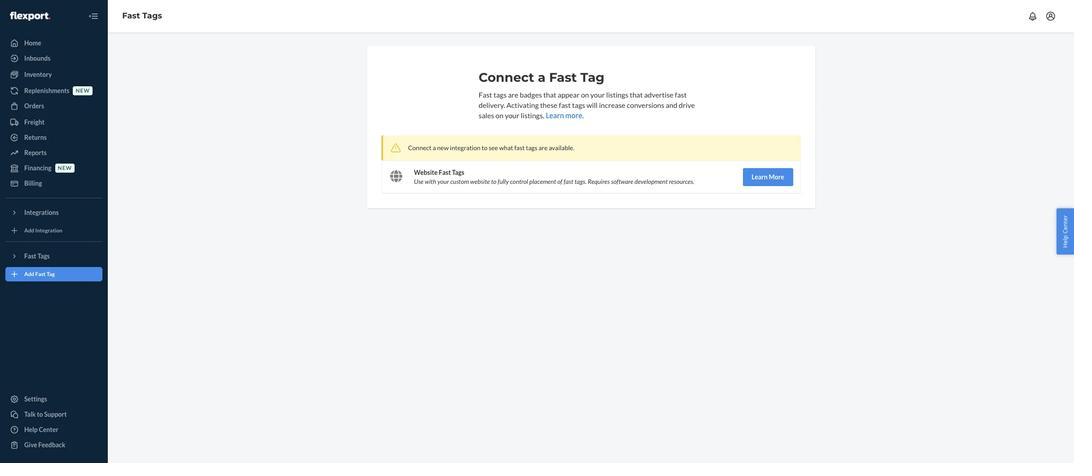 Task type: describe. For each thing, give the bounding box(es) containing it.
freight link
[[5, 115, 102, 129]]

inbounds
[[24, 54, 50, 62]]

learn more button
[[546, 110, 583, 121]]

connect a new integration to see what fast tags are available.
[[408, 144, 575, 151]]

inventory link
[[5, 67, 102, 82]]

see
[[489, 144, 498, 151]]

a for fast
[[538, 70, 546, 85]]

inbounds link
[[5, 51, 102, 66]]

tags.
[[575, 177, 587, 185]]

new for financing
[[58, 165, 72, 171]]

0 vertical spatial tags
[[142, 11, 162, 21]]

integrations button
[[5, 205, 102, 220]]

badges
[[520, 90, 542, 99]]

help center button
[[1057, 208, 1075, 255]]

support
[[44, 410, 67, 418]]

resources.
[[669, 177, 695, 185]]

fast up learn more .
[[559, 101, 571, 109]]

fast tags inside dropdown button
[[24, 252, 50, 260]]

drive
[[679, 101, 695, 109]]

add for add fast tag
[[24, 271, 34, 278]]

add integration link
[[5, 223, 102, 238]]

reports
[[24, 149, 47, 156]]

reports link
[[5, 146, 102, 160]]

1 horizontal spatial fast tags
[[122, 11, 162, 21]]

add for add integration
[[24, 227, 34, 234]]

advertise
[[645, 90, 674, 99]]

0 vertical spatial to
[[482, 144, 488, 151]]

open notifications image
[[1028, 11, 1039, 22]]

fast inside website fast tags use with your custom website to fully control placement of fast tags. requires software development resources.
[[439, 168, 451, 176]]

help center link
[[5, 423, 102, 437]]

control
[[510, 177, 528, 185]]

fast tags link
[[122, 11, 162, 21]]

1 vertical spatial tag
[[47, 271, 55, 278]]

integration
[[35, 227, 62, 234]]

center inside button
[[1062, 215, 1070, 234]]

add fast tag
[[24, 271, 55, 278]]

website fast tags use with your custom website to fully control placement of fast tags. requires software development resources.
[[414, 168, 695, 185]]

development
[[635, 177, 668, 185]]

open account menu image
[[1046, 11, 1057, 22]]

help inside help center button
[[1062, 235, 1070, 248]]

use
[[414, 177, 424, 185]]

fast inside fast tags dropdown button
[[24, 252, 36, 260]]

more
[[769, 173, 785, 180]]

1 horizontal spatial your
[[505, 111, 520, 119]]

listings.
[[521, 111, 545, 119]]

1 that from the left
[[544, 90, 557, 99]]

are inside fast tags are badges that appear on your listings that advertise fast delivery. activating these fast tags will increase conversions and drive sales on your listings.
[[508, 90, 519, 99]]

what
[[500, 144, 513, 151]]

available.
[[549, 144, 575, 151]]

and
[[666, 101, 678, 109]]

website
[[470, 177, 490, 185]]

add integration
[[24, 227, 62, 234]]

.
[[583, 111, 584, 119]]

talk to support button
[[5, 407, 102, 422]]

settings
[[24, 395, 47, 403]]

tags inside dropdown button
[[38, 252, 50, 260]]

integrations
[[24, 209, 59, 216]]

add fast tag link
[[5, 267, 102, 281]]

placement
[[530, 177, 557, 185]]

with
[[425, 177, 437, 185]]

fast up appear
[[549, 70, 577, 85]]

give
[[24, 441, 37, 449]]

fast inside add fast tag link
[[35, 271, 46, 278]]

increase
[[599, 101, 626, 109]]



Task type: vqa. For each thing, say whether or not it's contained in the screenshot.
2nd 0
no



Task type: locate. For each thing, give the bounding box(es) containing it.
add
[[24, 227, 34, 234], [24, 271, 34, 278]]

0 vertical spatial help
[[1062, 235, 1070, 248]]

0 vertical spatial new
[[76, 87, 90, 94]]

give feedback
[[24, 441, 65, 449]]

inventory
[[24, 71, 52, 78]]

2 horizontal spatial tags
[[452, 168, 465, 176]]

1 vertical spatial help
[[24, 426, 38, 433]]

1 vertical spatial to
[[491, 177, 497, 185]]

a up badges
[[538, 70, 546, 85]]

more
[[566, 111, 583, 119]]

1 vertical spatial tags
[[573, 101, 586, 109]]

integration
[[450, 144, 481, 151]]

2 horizontal spatial to
[[491, 177, 497, 185]]

listings
[[607, 90, 629, 99]]

that up conversions
[[630, 90, 643, 99]]

are left available.
[[539, 144, 548, 151]]

0 horizontal spatial center
[[39, 426, 58, 433]]

to left fully
[[491, 177, 497, 185]]

new left integration
[[437, 144, 449, 151]]

1 add from the top
[[24, 227, 34, 234]]

fast up custom
[[439, 168, 451, 176]]

your up will
[[591, 90, 605, 99]]

learn more
[[752, 173, 785, 180]]

software
[[611, 177, 634, 185]]

1 horizontal spatial learn
[[752, 173, 768, 180]]

learn inside button
[[752, 173, 768, 180]]

2 horizontal spatial your
[[591, 90, 605, 99]]

0 vertical spatial on
[[581, 90, 589, 99]]

to
[[482, 144, 488, 151], [491, 177, 497, 185], [37, 410, 43, 418]]

0 vertical spatial a
[[538, 70, 546, 85]]

0 horizontal spatial tags
[[38, 252, 50, 260]]

1 vertical spatial help center
[[24, 426, 58, 433]]

1 horizontal spatial help center
[[1062, 215, 1070, 248]]

appear
[[558, 90, 580, 99]]

2 vertical spatial new
[[58, 165, 72, 171]]

0 horizontal spatial a
[[433, 144, 436, 151]]

0 horizontal spatial are
[[508, 90, 519, 99]]

1 vertical spatial add
[[24, 271, 34, 278]]

0 vertical spatial tags
[[494, 90, 507, 99]]

0 horizontal spatial to
[[37, 410, 43, 418]]

on down delivery.
[[496, 111, 504, 119]]

fast tags button
[[5, 249, 102, 263]]

returns link
[[5, 130, 102, 145]]

help center inside button
[[1062, 215, 1070, 248]]

your down activating
[[505, 111, 520, 119]]

2 vertical spatial tags
[[526, 144, 538, 151]]

sales
[[479, 111, 494, 119]]

0 vertical spatial center
[[1062, 215, 1070, 234]]

2 horizontal spatial new
[[437, 144, 449, 151]]

to right talk
[[37, 410, 43, 418]]

new down reports link
[[58, 165, 72, 171]]

of
[[558, 177, 563, 185]]

home
[[24, 39, 41, 47]]

1 horizontal spatial a
[[538, 70, 546, 85]]

connect up website
[[408, 144, 432, 151]]

fast inside website fast tags use with your custom website to fully control placement of fast tags. requires software development resources.
[[564, 177, 574, 185]]

1 vertical spatial fast tags
[[24, 252, 50, 260]]

to left see
[[482, 144, 488, 151]]

1 horizontal spatial tags
[[142, 11, 162, 21]]

custom
[[451, 177, 469, 185]]

1 vertical spatial are
[[539, 144, 548, 151]]

2 vertical spatial tags
[[38, 252, 50, 260]]

0 horizontal spatial help
[[24, 426, 38, 433]]

1 horizontal spatial tag
[[581, 70, 605, 85]]

tag down fast tags dropdown button
[[47, 271, 55, 278]]

connect for connect a new integration to see what fast tags are available.
[[408, 144, 432, 151]]

tags inside website fast tags use with your custom website to fully control placement of fast tags. requires software development resources.
[[452, 168, 465, 176]]

on up will
[[581, 90, 589, 99]]

website
[[414, 168, 438, 176]]

1 vertical spatial a
[[433, 144, 436, 151]]

connect up badges
[[479, 70, 535, 85]]

2 vertical spatial to
[[37, 410, 43, 418]]

learn for learn more .
[[546, 111, 564, 119]]

0 horizontal spatial connect
[[408, 144, 432, 151]]

center
[[1062, 215, 1070, 234], [39, 426, 58, 433]]

0 vertical spatial connect
[[479, 70, 535, 85]]

are
[[508, 90, 519, 99], [539, 144, 548, 151]]

flexport logo image
[[10, 12, 50, 21]]

help center
[[1062, 215, 1070, 248], [24, 426, 58, 433]]

1 vertical spatial learn
[[752, 173, 768, 180]]

on
[[581, 90, 589, 99], [496, 111, 504, 119]]

returns
[[24, 134, 47, 141]]

orders
[[24, 102, 44, 110]]

0 vertical spatial your
[[591, 90, 605, 99]]

talk
[[24, 410, 36, 418]]

1 vertical spatial your
[[505, 111, 520, 119]]

0 horizontal spatial your
[[438, 177, 449, 185]]

1 horizontal spatial tags
[[526, 144, 538, 151]]

1 vertical spatial connect
[[408, 144, 432, 151]]

that
[[544, 90, 557, 99], [630, 90, 643, 99]]

1 horizontal spatial that
[[630, 90, 643, 99]]

globe image
[[390, 170, 403, 182]]

0 horizontal spatial on
[[496, 111, 504, 119]]

1 vertical spatial center
[[39, 426, 58, 433]]

to inside website fast tags use with your custom website to fully control placement of fast tags. requires software development resources.
[[491, 177, 497, 185]]

learn
[[546, 111, 564, 119], [752, 173, 768, 180]]

0 horizontal spatial fast tags
[[24, 252, 50, 260]]

feedback
[[38, 441, 65, 449]]

close navigation image
[[88, 11, 99, 22]]

activating
[[507, 101, 539, 109]]

fast right 'what'
[[515, 144, 525, 151]]

0 vertical spatial add
[[24, 227, 34, 234]]

learn more .
[[546, 111, 584, 119]]

learn down these
[[546, 111, 564, 119]]

0 horizontal spatial tags
[[494, 90, 507, 99]]

freight
[[24, 118, 45, 126]]

fast up delivery.
[[479, 90, 492, 99]]

tags
[[142, 11, 162, 21], [452, 168, 465, 176], [38, 252, 50, 260]]

1 horizontal spatial center
[[1062, 215, 1070, 234]]

2 horizontal spatial tags
[[573, 101, 586, 109]]

0 horizontal spatial learn
[[546, 111, 564, 119]]

help
[[1062, 235, 1070, 248], [24, 426, 38, 433]]

0 vertical spatial tag
[[581, 70, 605, 85]]

delivery.
[[479, 101, 505, 109]]

a
[[538, 70, 546, 85], [433, 144, 436, 151]]

conversions
[[627, 101, 665, 109]]

learn left more
[[752, 173, 768, 180]]

fast up add fast tag
[[24, 252, 36, 260]]

0 vertical spatial learn
[[546, 111, 564, 119]]

1 horizontal spatial new
[[76, 87, 90, 94]]

1 horizontal spatial on
[[581, 90, 589, 99]]

tags up delivery.
[[494, 90, 507, 99]]

0 vertical spatial are
[[508, 90, 519, 99]]

0 horizontal spatial tag
[[47, 271, 55, 278]]

replenishments
[[24, 87, 69, 94]]

billing
[[24, 179, 42, 187]]

0 horizontal spatial new
[[58, 165, 72, 171]]

add left integration
[[24, 227, 34, 234]]

0 vertical spatial fast tags
[[122, 11, 162, 21]]

1 vertical spatial on
[[496, 111, 504, 119]]

fast tags are badges that appear on your listings that advertise fast delivery. activating these fast tags will increase conversions and drive sales on your listings.
[[479, 90, 695, 119]]

tags up .
[[573, 101, 586, 109]]

fast
[[122, 11, 140, 21], [549, 70, 577, 85], [479, 90, 492, 99], [439, 168, 451, 176], [24, 252, 36, 260], [35, 271, 46, 278]]

to inside 'button'
[[37, 410, 43, 418]]

orders link
[[5, 99, 102, 113]]

financing
[[24, 164, 52, 172]]

0 vertical spatial help center
[[1062, 215, 1070, 248]]

settings link
[[5, 392, 102, 406]]

tags
[[494, 90, 507, 99], [573, 101, 586, 109], [526, 144, 538, 151]]

1 vertical spatial new
[[437, 144, 449, 151]]

requires
[[588, 177, 610, 185]]

add down fast tags dropdown button
[[24, 271, 34, 278]]

a for new
[[433, 144, 436, 151]]

will
[[587, 101, 598, 109]]

billing link
[[5, 176, 102, 191]]

connect for connect a fast tag
[[479, 70, 535, 85]]

2 that from the left
[[630, 90, 643, 99]]

tags right 'what'
[[526, 144, 538, 151]]

1 horizontal spatial help
[[1062, 235, 1070, 248]]

these
[[541, 101, 558, 109]]

fast tags
[[122, 11, 162, 21], [24, 252, 50, 260]]

are up activating
[[508, 90, 519, 99]]

2 vertical spatial your
[[438, 177, 449, 185]]

give feedback button
[[5, 438, 102, 452]]

learn more button
[[743, 168, 794, 186]]

new for replenishments
[[76, 87, 90, 94]]

1 horizontal spatial connect
[[479, 70, 535, 85]]

0 horizontal spatial help center
[[24, 426, 58, 433]]

connect
[[479, 70, 535, 85], [408, 144, 432, 151]]

a up website
[[433, 144, 436, 151]]

fast inside fast tags are badges that appear on your listings that advertise fast delivery. activating these fast tags will increase conversions and drive sales on your listings.
[[479, 90, 492, 99]]

tag
[[581, 70, 605, 85], [47, 271, 55, 278]]

that up these
[[544, 90, 557, 99]]

fast right close navigation image
[[122, 11, 140, 21]]

tag up will
[[581, 70, 605, 85]]

fast up drive
[[675, 90, 687, 99]]

new
[[76, 87, 90, 94], [437, 144, 449, 151], [58, 165, 72, 171]]

0 horizontal spatial that
[[544, 90, 557, 99]]

2 add from the top
[[24, 271, 34, 278]]

talk to support
[[24, 410, 67, 418]]

home link
[[5, 36, 102, 50]]

1 vertical spatial tags
[[452, 168, 465, 176]]

fast right of
[[564, 177, 574, 185]]

connect a fast tag
[[479, 70, 605, 85]]

your inside website fast tags use with your custom website to fully control placement of fast tags. requires software development resources.
[[438, 177, 449, 185]]

learn for learn more
[[752, 173, 768, 180]]

fast down fast tags dropdown button
[[35, 271, 46, 278]]

fully
[[498, 177, 509, 185]]

1 horizontal spatial to
[[482, 144, 488, 151]]

fast
[[675, 90, 687, 99], [559, 101, 571, 109], [515, 144, 525, 151], [564, 177, 574, 185]]

1 horizontal spatial are
[[539, 144, 548, 151]]

your
[[591, 90, 605, 99], [505, 111, 520, 119], [438, 177, 449, 185]]

your right with
[[438, 177, 449, 185]]

new up orders link
[[76, 87, 90, 94]]

help inside help center link
[[24, 426, 38, 433]]



